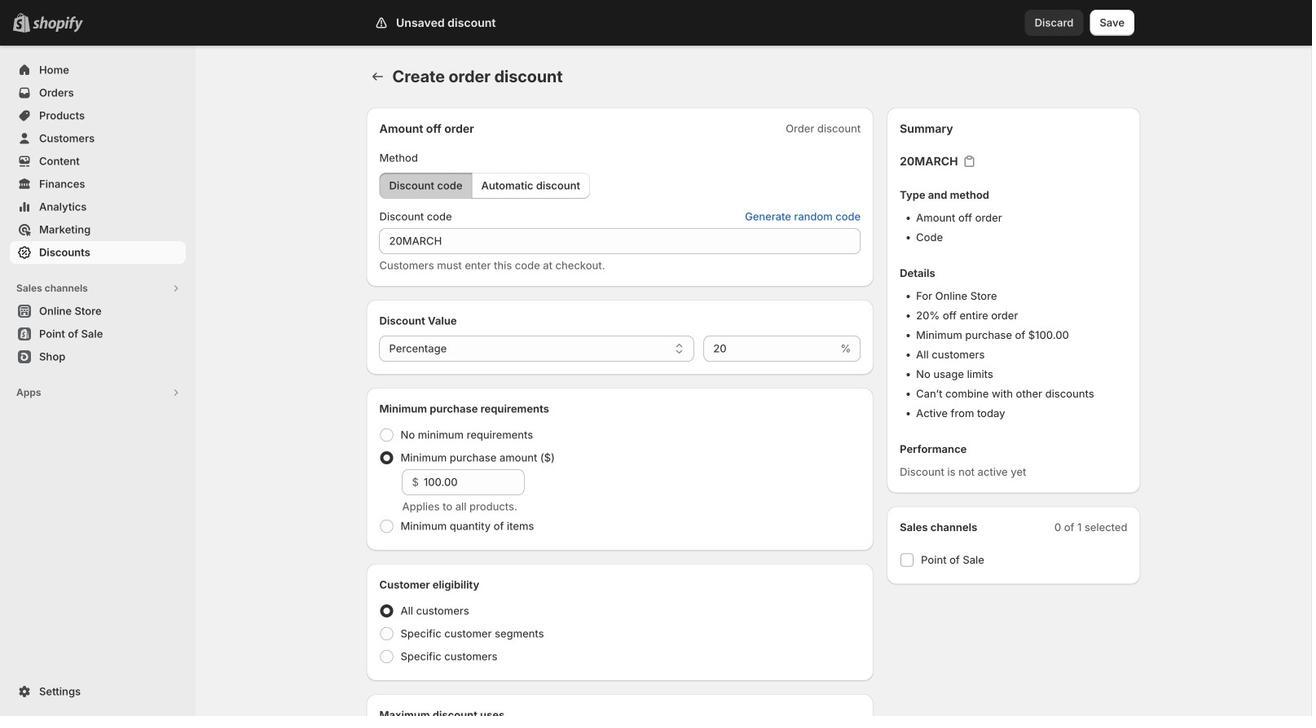 Task type: vqa. For each thing, say whether or not it's contained in the screenshot.
text field
yes



Task type: locate. For each thing, give the bounding box(es) containing it.
None text field
[[379, 228, 861, 254], [704, 336, 837, 362], [379, 228, 861, 254], [704, 336, 837, 362]]

0.00 text field
[[424, 470, 525, 496]]



Task type: describe. For each thing, give the bounding box(es) containing it.
shopify image
[[33, 16, 83, 32]]



